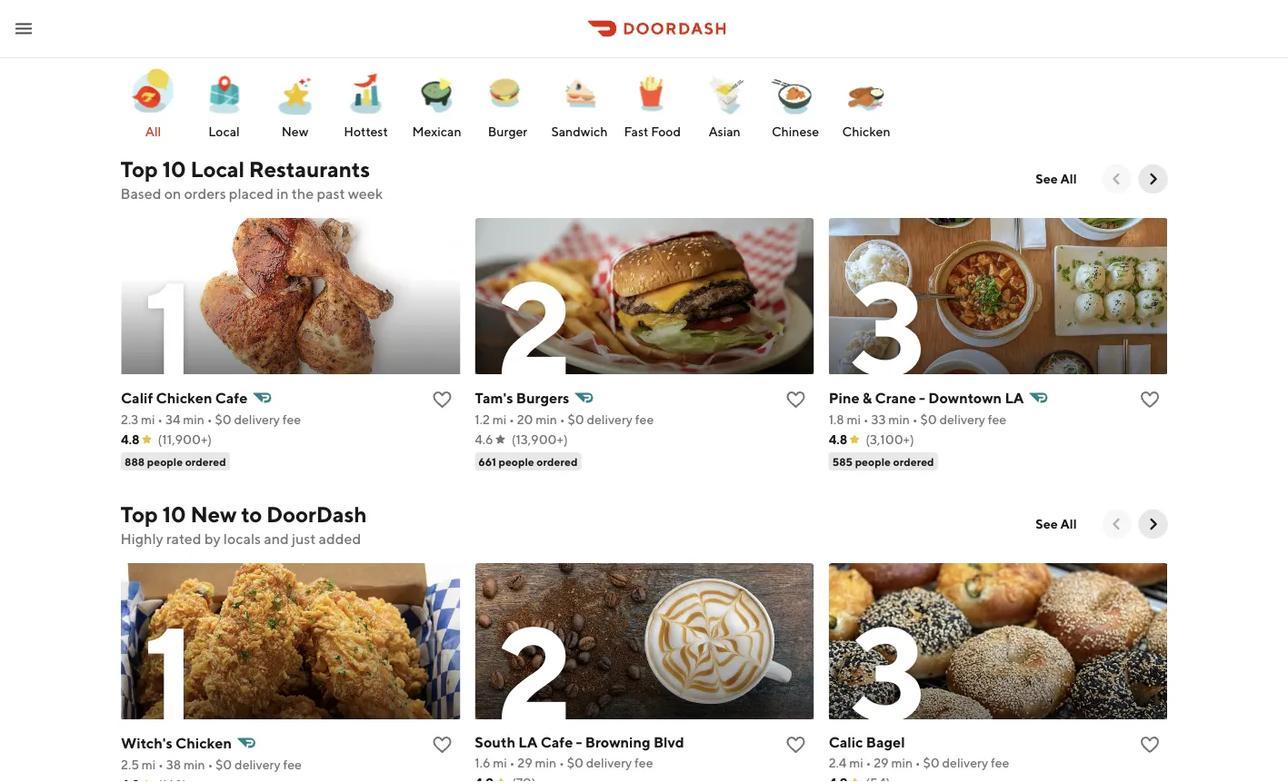 Task type: describe. For each thing, give the bounding box(es) containing it.
34
[[165, 412, 180, 427]]

2.5
[[120, 758, 139, 773]]

• right 38
[[207, 758, 213, 773]]

tam's burgers
[[474, 390, 569, 407]]

2 for top 10 new to doordash
[[497, 596, 570, 750]]

la inside south la cafe - browning blvd 1.6 mi • 29 min • $​0 delivery fee
[[518, 734, 537, 751]]

witch's chicken
[[120, 735, 231, 752]]

• right 1.6 at the bottom left of page
[[559, 756, 564, 771]]

click to add this store to your saved list image for 2.3 mi • 34 min • $​0 delivery fee
[[431, 389, 453, 411]]

33
[[871, 412, 885, 427]]

min for calif chicken cafe
[[183, 412, 204, 427]]

delivery for calif chicken cafe
[[234, 412, 280, 427]]

0 vertical spatial la
[[1005, 390, 1024, 407]]

1 for local
[[143, 250, 192, 404]]

38
[[166, 758, 181, 773]]

0 vertical spatial local
[[208, 124, 240, 139]]

(11,900+)
[[157, 432, 211, 447]]

29 inside calic bagel 2.4 mi • 29 min • $​0 delivery fee
[[873, 756, 888, 771]]

fee inside south la cafe - browning blvd 1.6 mi • 29 min • $​0 delivery fee
[[634, 756, 653, 771]]

added
[[319, 530, 361, 548]]

top for top 10 new to doordash
[[120, 501, 158, 527]]

click to add this store to your saved list image for 2
[[785, 389, 807, 411]]

see all for top 10 new to doordash
[[1036, 517, 1077, 532]]

new inside top 10 new to doordash highly rated by locals and just added
[[190, 501, 237, 527]]

888
[[124, 455, 144, 468]]

locals
[[223, 530, 261, 548]]

20
[[517, 412, 533, 427]]

fast food
[[624, 124, 681, 139]]

1.8 mi • 33 min • $​0 delivery fee
[[828, 412, 1006, 427]]

delivery inside south la cafe - browning blvd 1.6 mi • 29 min • $​0 delivery fee
[[586, 756, 632, 771]]

chicken for restaurants
[[156, 390, 212, 407]]

fee for calif chicken cafe
[[282, 412, 301, 427]]

calic bagel 2.4 mi • 29 min • $​0 delivery fee
[[828, 734, 1009, 771]]

blvd
[[653, 734, 684, 751]]

1.8
[[828, 412, 844, 427]]

browning
[[585, 734, 650, 751]]

and
[[264, 530, 289, 548]]

witch's
[[120, 735, 172, 752]]

calif chicken cafe
[[120, 390, 247, 407]]

fast
[[624, 124, 649, 139]]

people for 2
[[498, 455, 534, 468]]

see all button for top 10 local restaurants
[[1025, 165, 1088, 194]]

• left 20
[[509, 412, 514, 427]]

• right 2.4
[[915, 756, 920, 771]]

cafe for chicken
[[215, 390, 247, 407]]

calic
[[828, 734, 863, 751]]

$​0 inside calic bagel 2.4 mi • 29 min • $​0 delivery fee
[[923, 756, 939, 771]]

0 vertical spatial new
[[282, 124, 308, 139]]

29 inside south la cafe - browning blvd 1.6 mi • 29 min • $​0 delivery fee
[[517, 756, 532, 771]]

bagel
[[866, 734, 905, 751]]

downtown
[[928, 390, 1002, 407]]

min inside calic bagel 2.4 mi • 29 min • $​0 delivery fee
[[891, 756, 912, 771]]

min for witch's chicken
[[183, 758, 205, 773]]

fee inside calic bagel 2.4 mi • 29 min • $​0 delivery fee
[[990, 756, 1009, 771]]

1.6
[[474, 756, 490, 771]]

mi inside calic bagel 2.4 mi • 29 min • $​0 delivery fee
[[849, 756, 863, 771]]

people for 3
[[855, 455, 891, 468]]

• left 33
[[863, 412, 868, 427]]

• down the 'south'
[[509, 756, 515, 771]]

min for pine & crane - downtown la
[[888, 412, 910, 427]]

10 for local
[[162, 156, 186, 182]]

$​0 inside south la cafe - browning blvd 1.6 mi • 29 min • $​0 delivery fee
[[567, 756, 583, 771]]

- for browning
[[576, 734, 582, 751]]

585
[[832, 455, 852, 468]]

rated
[[166, 530, 201, 548]]

ordered for 2
[[536, 455, 577, 468]]

10 for new
[[162, 501, 186, 527]]

next button of carousel image for top 10 new to doordash
[[1144, 515, 1162, 534]]

click to add this store to your saved list image for 2.4 mi • 29 min • $​0 delivery fee
[[1139, 735, 1161, 756]]

- for downtown
[[919, 390, 925, 407]]

south
[[474, 734, 515, 751]]

3 for top 10 new to doordash
[[851, 596, 923, 750]]

previous button of carousel image
[[1108, 170, 1126, 188]]

$​0 for tam's burgers
[[567, 412, 584, 427]]

min for tam's burgers
[[535, 412, 557, 427]]

in
[[277, 185, 289, 202]]

calif
[[120, 390, 153, 407]]

2 for top 10 local restaurants
[[497, 250, 570, 404]]

week
[[348, 185, 383, 202]]

• down pine & crane - downtown la
[[912, 412, 917, 427]]

• down 'burgers'
[[559, 412, 565, 427]]

1 for new
[[143, 596, 192, 750]]



Task type: locate. For each thing, give the bounding box(es) containing it.
people
[[147, 455, 182, 468], [498, 455, 534, 468], [855, 455, 891, 468]]

top up based on the top left
[[120, 156, 158, 182]]

placed
[[229, 185, 274, 202]]

la right the 'south'
[[518, 734, 537, 751]]

chicken up 2.5 mi • 38 min • $​0 delivery fee
[[175, 735, 231, 752]]

(13,900+)
[[511, 432, 567, 447]]

min right 38
[[183, 758, 205, 773]]

asian
[[709, 124, 741, 139]]

min inside south la cafe - browning blvd 1.6 mi • 29 min • $​0 delivery fee
[[535, 756, 556, 771]]

fee for witch's chicken
[[283, 758, 301, 773]]

all left previous button of carousel icon
[[1061, 171, 1077, 186]]

ordered down (11,900+)
[[185, 455, 226, 468]]

0 vertical spatial all
[[145, 124, 161, 139]]

0 horizontal spatial -
[[576, 734, 582, 751]]

888 people ordered
[[124, 455, 226, 468]]

1 vertical spatial all
[[1061, 171, 1077, 186]]

to
[[241, 501, 262, 527]]

click to add this store to your saved list image
[[785, 389, 807, 411], [1139, 389, 1161, 411]]

chicken right chinese
[[842, 124, 891, 139]]

1 vertical spatial new
[[190, 501, 237, 527]]

delivery for tam's burgers
[[586, 412, 632, 427]]

2 click to add this store to your saved list image from the left
[[1139, 389, 1161, 411]]

585 people ordered
[[832, 455, 934, 468]]

mi right 1.8
[[846, 412, 861, 427]]

restaurants
[[249, 156, 370, 182]]

see all button left previous button of carousel image
[[1025, 510, 1088, 539]]

0 vertical spatial see all button
[[1025, 165, 1088, 194]]

$​0 for witch's chicken
[[215, 758, 232, 773]]

1 1 from the top
[[143, 250, 192, 404]]

3 people from the left
[[855, 455, 891, 468]]

la right downtown
[[1005, 390, 1024, 407]]

all left previous button of carousel image
[[1061, 517, 1077, 532]]

on
[[164, 185, 181, 202]]

2 see all from the top
[[1036, 517, 1077, 532]]

1 4.8 from the left
[[120, 432, 139, 447]]

delivery inside calic bagel 2.4 mi • 29 min • $​0 delivery fee
[[942, 756, 988, 771]]

1 29 from the left
[[517, 756, 532, 771]]

0 horizontal spatial click to add this store to your saved list image
[[785, 389, 807, 411]]

4.8 down 2.3
[[120, 432, 139, 447]]

0 vertical spatial -
[[919, 390, 925, 407]]

south la cafe - browning blvd 1.6 mi • 29 min • $​0 delivery fee
[[474, 734, 684, 771]]

see all for top 10 local restaurants
[[1036, 171, 1077, 186]]

crane
[[875, 390, 916, 407]]

pine & crane - downtown la
[[828, 390, 1024, 407]]

local inside top 10 local restaurants based on orders placed in the past week
[[190, 156, 245, 182]]

1 ordered from the left
[[185, 455, 226, 468]]

0 horizontal spatial 4.8
[[120, 432, 139, 447]]

all for top 10 local restaurants
[[1061, 171, 1077, 186]]

1 vertical spatial 3
[[851, 596, 923, 750]]

all up based on the top left
[[145, 124, 161, 139]]

top up highly
[[120, 501, 158, 527]]

1 vertical spatial 1
[[143, 596, 192, 750]]

1 vertical spatial see all
[[1036, 517, 1077, 532]]

1 see all button from the top
[[1025, 165, 1088, 194]]

- inside south la cafe - browning blvd 1.6 mi • 29 min • $​0 delivery fee
[[576, 734, 582, 751]]

previous button of carousel image
[[1108, 515, 1126, 534]]

$​0 for calif chicken cafe
[[214, 412, 231, 427]]

1 next button of carousel image from the top
[[1144, 170, 1162, 188]]

&
[[862, 390, 872, 407]]

3
[[851, 250, 923, 404], [851, 596, 923, 750]]

0 vertical spatial 1
[[143, 250, 192, 404]]

4.8 down 1.8
[[828, 432, 847, 447]]

mi right 2.5
[[141, 758, 155, 773]]

see left previous button of carousel icon
[[1036, 171, 1058, 186]]

people right 661
[[498, 455, 534, 468]]

1 vertical spatial cafe
[[540, 734, 573, 751]]

29 down bagel
[[873, 756, 888, 771]]

based
[[120, 185, 161, 202]]

ordered
[[185, 455, 226, 468], [536, 455, 577, 468], [893, 455, 934, 468]]

0 horizontal spatial la
[[518, 734, 537, 751]]

1 horizontal spatial -
[[919, 390, 925, 407]]

mi for witch's chicken
[[141, 758, 155, 773]]

2 2 from the top
[[497, 596, 570, 750]]

1 vertical spatial -
[[576, 734, 582, 751]]

top 10 new to doordash highly rated by locals and just added
[[120, 501, 367, 548]]

by
[[204, 530, 221, 548]]

$​0
[[214, 412, 231, 427], [567, 412, 584, 427], [920, 412, 937, 427], [567, 756, 583, 771], [923, 756, 939, 771], [215, 758, 232, 773]]

top inside top 10 new to doordash highly rated by locals and just added
[[120, 501, 158, 527]]

• up (11,900+)
[[207, 412, 212, 427]]

mi right 2.3
[[140, 412, 155, 427]]

• down bagel
[[865, 756, 871, 771]]

local up orders on the left top
[[190, 156, 245, 182]]

4.6
[[474, 432, 493, 447]]

- up the 1.8 mi • 33 min • $​0 delivery fee
[[919, 390, 925, 407]]

29
[[517, 756, 532, 771], [873, 756, 888, 771]]

0 vertical spatial 3
[[851, 250, 923, 404]]

$​0 for pine & crane - downtown la
[[920, 412, 937, 427]]

mi right 2.4
[[849, 756, 863, 771]]

ordered for 1
[[185, 455, 226, 468]]

min right 34
[[183, 412, 204, 427]]

new up restaurants
[[282, 124, 308, 139]]

new up by
[[190, 501, 237, 527]]

cafe left browning
[[540, 734, 573, 751]]

top 10 local restaurants based on orders placed in the past week
[[120, 156, 383, 202]]

1 horizontal spatial 29
[[873, 756, 888, 771]]

click to add this store to your saved list image
[[431, 389, 453, 411], [431, 735, 453, 756], [785, 735, 807, 756], [1139, 735, 1161, 756]]

1 vertical spatial see
[[1036, 517, 1058, 532]]

1 see all from the top
[[1036, 171, 1077, 186]]

top
[[120, 156, 158, 182], [120, 501, 158, 527]]

2.3
[[120, 412, 138, 427]]

see for top 10 local restaurants
[[1036, 171, 1058, 186]]

1 horizontal spatial la
[[1005, 390, 1024, 407]]

orders
[[184, 185, 226, 202]]

min down bagel
[[891, 756, 912, 771]]

1 horizontal spatial ordered
[[536, 455, 577, 468]]

2 people from the left
[[498, 455, 534, 468]]

next button of carousel image
[[1144, 170, 1162, 188], [1144, 515, 1162, 534]]

see
[[1036, 171, 1058, 186], [1036, 517, 1058, 532]]

mexican
[[412, 124, 461, 139]]

chicken for to
[[175, 735, 231, 752]]

see all left previous button of carousel icon
[[1036, 171, 1077, 186]]

min right 1.6 at the bottom left of page
[[535, 756, 556, 771]]

highly
[[120, 530, 163, 548]]

sandwich
[[551, 124, 608, 139]]

2 horizontal spatial people
[[855, 455, 891, 468]]

cafe
[[215, 390, 247, 407], [540, 734, 573, 751]]

1 horizontal spatial new
[[282, 124, 308, 139]]

- left browning
[[576, 734, 582, 751]]

•
[[157, 412, 162, 427], [207, 412, 212, 427], [509, 412, 514, 427], [559, 412, 565, 427], [863, 412, 868, 427], [912, 412, 917, 427], [509, 756, 515, 771], [559, 756, 564, 771], [865, 756, 871, 771], [915, 756, 920, 771], [158, 758, 163, 773], [207, 758, 213, 773]]

2 see all button from the top
[[1025, 510, 1088, 539]]

cafe for la
[[540, 734, 573, 751]]

2 10 from the top
[[162, 501, 186, 527]]

people down (11,900+)
[[147, 455, 182, 468]]

-
[[919, 390, 925, 407], [576, 734, 582, 751]]

delivery for witch's chicken
[[234, 758, 280, 773]]

661
[[478, 455, 496, 468]]

chicken up 34
[[156, 390, 212, 407]]

fee for pine & crane - downtown la
[[988, 412, 1006, 427]]

mi inside south la cafe - browning blvd 1.6 mi • 29 min • $​0 delivery fee
[[493, 756, 507, 771]]

see left previous button of carousel image
[[1036, 517, 1058, 532]]

1 click to add this store to your saved list image from the left
[[785, 389, 807, 411]]

2 29 from the left
[[873, 756, 888, 771]]

1 vertical spatial 2
[[497, 596, 570, 750]]

2 vertical spatial all
[[1061, 517, 1077, 532]]

all for top 10 new to doordash
[[1061, 517, 1077, 532]]

1 vertical spatial chicken
[[156, 390, 212, 407]]

2 vertical spatial chicken
[[175, 735, 231, 752]]

local
[[208, 124, 240, 139], [190, 156, 245, 182]]

local up top 10 local restaurants based on orders placed in the past week
[[208, 124, 240, 139]]

1 vertical spatial see all button
[[1025, 510, 1088, 539]]

see for top 10 new to doordash
[[1036, 517, 1058, 532]]

hottest
[[344, 124, 388, 139]]

delivery for pine & crane - downtown la
[[939, 412, 985, 427]]

0 vertical spatial 10
[[162, 156, 186, 182]]

0 vertical spatial next button of carousel image
[[1144, 170, 1162, 188]]

open menu image
[[13, 18, 35, 40]]

burger
[[488, 124, 528, 139]]

• left 34
[[157, 412, 162, 427]]

10
[[162, 156, 186, 182], [162, 501, 186, 527]]

delivery
[[234, 412, 280, 427], [586, 412, 632, 427], [939, 412, 985, 427], [586, 756, 632, 771], [942, 756, 988, 771], [234, 758, 280, 773]]

0 vertical spatial 2
[[497, 250, 570, 404]]

top inside top 10 local restaurants based on orders placed in the past week
[[120, 156, 158, 182]]

the
[[292, 185, 314, 202]]

see all
[[1036, 171, 1077, 186], [1036, 517, 1077, 532]]

people down (3,100+)
[[855, 455, 891, 468]]

1 vertical spatial 10
[[162, 501, 186, 527]]

new
[[282, 124, 308, 139], [190, 501, 237, 527]]

0 vertical spatial chicken
[[842, 124, 891, 139]]

1 horizontal spatial people
[[498, 455, 534, 468]]

2.5 mi • 38 min • $​0 delivery fee
[[120, 758, 301, 773]]

ordered down (3,100+)
[[893, 455, 934, 468]]

0 horizontal spatial 29
[[517, 756, 532, 771]]

3 ordered from the left
[[893, 455, 934, 468]]

0 horizontal spatial people
[[147, 455, 182, 468]]

0 vertical spatial top
[[120, 156, 158, 182]]

661 people ordered
[[478, 455, 577, 468]]

mi for tam's burgers
[[492, 412, 506, 427]]

see all button for top 10 new to doordash
[[1025, 510, 1088, 539]]

1 vertical spatial next button of carousel image
[[1144, 515, 1162, 534]]

0 vertical spatial see all
[[1036, 171, 1077, 186]]

1 horizontal spatial cafe
[[540, 734, 573, 751]]

4.8
[[120, 432, 139, 447], [828, 432, 847, 447]]

2 ordered from the left
[[536, 455, 577, 468]]

10 up rated
[[162, 501, 186, 527]]

mi
[[140, 412, 155, 427], [492, 412, 506, 427], [846, 412, 861, 427], [493, 756, 507, 771], [849, 756, 863, 771], [141, 758, 155, 773]]

2
[[497, 250, 570, 404], [497, 596, 570, 750]]

1 vertical spatial local
[[190, 156, 245, 182]]

ordered down (13,900+) on the bottom left of page
[[536, 455, 577, 468]]

10 up the on
[[162, 156, 186, 182]]

la
[[1005, 390, 1024, 407], [518, 734, 537, 751]]

past
[[317, 185, 345, 202]]

1
[[143, 250, 192, 404], [143, 596, 192, 750]]

1.2
[[474, 412, 489, 427]]

0 horizontal spatial ordered
[[185, 455, 226, 468]]

tam's
[[474, 390, 513, 407]]

• left 38
[[158, 758, 163, 773]]

fee
[[282, 412, 301, 427], [635, 412, 653, 427], [988, 412, 1006, 427], [634, 756, 653, 771], [990, 756, 1009, 771], [283, 758, 301, 773]]

click to add this store to your saved list image for 2.5 mi • 38 min • $​0 delivery fee
[[431, 735, 453, 756]]

see all button
[[1025, 165, 1088, 194], [1025, 510, 1088, 539]]

mi right 1.6 at the bottom left of page
[[493, 756, 507, 771]]

just
[[292, 530, 316, 548]]

min
[[183, 412, 204, 427], [535, 412, 557, 427], [888, 412, 910, 427], [535, 756, 556, 771], [891, 756, 912, 771], [183, 758, 205, 773]]

1 horizontal spatial 4.8
[[828, 432, 847, 447]]

4.8 for 3
[[828, 432, 847, 447]]

2 horizontal spatial ordered
[[893, 455, 934, 468]]

all
[[145, 124, 161, 139], [1061, 171, 1077, 186], [1061, 517, 1077, 532]]

10 inside top 10 new to doordash highly rated by locals and just added
[[162, 501, 186, 527]]

2.3 mi • 34 min • $​0 delivery fee
[[120, 412, 301, 427]]

2 next button of carousel image from the top
[[1144, 515, 1162, 534]]

click to add this store to your saved list image for 3
[[1139, 389, 1161, 411]]

ordered for 3
[[893, 455, 934, 468]]

1 10 from the top
[[162, 156, 186, 182]]

0 vertical spatial see
[[1036, 171, 1058, 186]]

1 3 from the top
[[851, 250, 923, 404]]

3 for top 10 local restaurants
[[851, 250, 923, 404]]

0 horizontal spatial cafe
[[215, 390, 247, 407]]

burgers
[[516, 390, 569, 407]]

chinese
[[772, 124, 819, 139]]

0 horizontal spatial new
[[190, 501, 237, 527]]

1 vertical spatial top
[[120, 501, 158, 527]]

see all button left previous button of carousel icon
[[1025, 165, 1088, 194]]

food
[[651, 124, 681, 139]]

10 inside top 10 local restaurants based on orders placed in the past week
[[162, 156, 186, 182]]

1 horizontal spatial click to add this store to your saved list image
[[1139, 389, 1161, 411]]

next button of carousel image right previous button of carousel image
[[1144, 515, 1162, 534]]

next button of carousel image for top 10 local restaurants
[[1144, 170, 1162, 188]]

1.2 mi • 20 min • $​0 delivery fee
[[474, 412, 653, 427]]

2 1 from the top
[[143, 596, 192, 750]]

min right 33
[[888, 412, 910, 427]]

cafe up 2.3 mi • 34 min • $​0 delivery fee
[[215, 390, 247, 407]]

1 vertical spatial la
[[518, 734, 537, 751]]

29 right 1.6 at the bottom left of page
[[517, 756, 532, 771]]

4.8 for 1
[[120, 432, 139, 447]]

2 3 from the top
[[851, 596, 923, 750]]

mi for pine & crane - downtown la
[[846, 412, 861, 427]]

1 top from the top
[[120, 156, 158, 182]]

(3,100+)
[[865, 432, 914, 447]]

next button of carousel image right previous button of carousel icon
[[1144, 170, 1162, 188]]

chicken
[[842, 124, 891, 139], [156, 390, 212, 407], [175, 735, 231, 752]]

doordash
[[266, 501, 367, 527]]

see all left previous button of carousel image
[[1036, 517, 1077, 532]]

fee for tam's burgers
[[635, 412, 653, 427]]

0 vertical spatial cafe
[[215, 390, 247, 407]]

1 see from the top
[[1036, 171, 1058, 186]]

min up (13,900+) on the bottom left of page
[[535, 412, 557, 427]]

1 2 from the top
[[497, 250, 570, 404]]

2.4
[[828, 756, 846, 771]]

1 people from the left
[[147, 455, 182, 468]]

2 top from the top
[[120, 501, 158, 527]]

cafe inside south la cafe - browning blvd 1.6 mi • 29 min • $​0 delivery fee
[[540, 734, 573, 751]]

2 see from the top
[[1036, 517, 1058, 532]]

2 4.8 from the left
[[828, 432, 847, 447]]

mi for calif chicken cafe
[[140, 412, 155, 427]]

mi right 1.2
[[492, 412, 506, 427]]

click to add this store to your saved list image for 1.6 mi • 29 min • $​0 delivery fee
[[785, 735, 807, 756]]

top for top 10 local restaurants
[[120, 156, 158, 182]]

people for 1
[[147, 455, 182, 468]]

pine
[[828, 390, 859, 407]]



Task type: vqa. For each thing, say whether or not it's contained in the screenshot.
See to the bottom
yes



